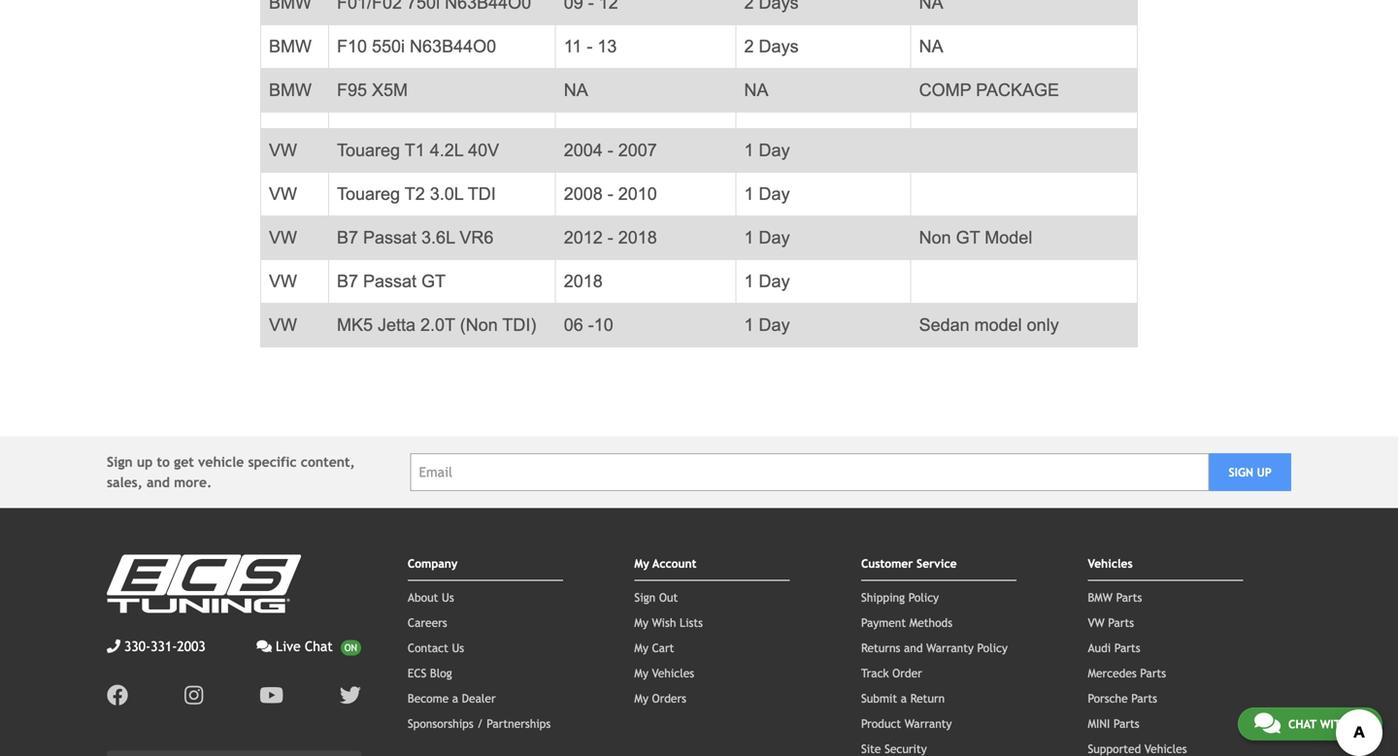 Task type: vqa. For each thing, say whether or not it's contained in the screenshot.


Task type: describe. For each thing, give the bounding box(es) containing it.
331-
[[151, 639, 177, 655]]

1 day for 10
[[745, 315, 790, 335]]

f10 550i n63b44o0
[[337, 36, 496, 56]]

1 day for 2007
[[745, 140, 790, 160]]

1 for 10
[[745, 315, 754, 335]]

chat inside live chat link
[[305, 639, 333, 655]]

vw parts link
[[1088, 616, 1135, 630]]

about
[[408, 591, 439, 605]]

payment methods link
[[862, 616, 953, 630]]

ecs blog link
[[408, 667, 452, 680]]

security
[[885, 742, 927, 756]]

sedan model only
[[920, 315, 1059, 335]]

bmw for f95 x5m
[[269, 80, 312, 100]]

supported vehicles link
[[1088, 742, 1188, 756]]

1 day for 2010
[[745, 184, 790, 204]]

2012
[[564, 228, 603, 248]]

my orders
[[635, 692, 687, 706]]

order
[[893, 667, 923, 680]]

us for contact us
[[452, 641, 464, 655]]

facebook logo image
[[107, 685, 128, 706]]

my for my wish lists
[[635, 616, 649, 630]]

330-
[[124, 639, 151, 655]]

jetta
[[378, 315, 416, 335]]

live
[[276, 639, 301, 655]]

sales,
[[107, 475, 143, 490]]

my account
[[635, 557, 697, 571]]

t1
[[405, 140, 425, 160]]

product warranty link
[[862, 717, 952, 731]]

n63b44o0
[[410, 36, 496, 56]]

contact
[[408, 641, 449, 655]]

touareg t1 4.2l 40v
[[337, 140, 499, 160]]

up for sign up to get vehicle specific content, sales, and more.
[[137, 454, 153, 470]]

bmw parts
[[1088, 591, 1143, 605]]

1 for 2010
[[745, 184, 754, 204]]

t2
[[405, 184, 425, 204]]

sign up button
[[1210, 453, 1292, 491]]

shipping policy
[[862, 591, 939, 605]]

2007
[[619, 140, 657, 160]]

330-331-2003
[[124, 639, 206, 655]]

cart
[[652, 641, 675, 655]]

porsche parts link
[[1088, 692, 1158, 706]]

sign for sign out
[[635, 591, 656, 605]]

orders
[[652, 692, 687, 706]]

parts for bmw parts
[[1117, 591, 1143, 605]]

model
[[975, 315, 1023, 335]]

only
[[1027, 315, 1059, 335]]

0 vertical spatial policy
[[909, 591, 939, 605]]

submit
[[862, 692, 898, 706]]

my orders link
[[635, 692, 687, 706]]

lists
[[680, 616, 703, 630]]

about us
[[408, 591, 454, 605]]

sign out link
[[635, 591, 678, 605]]

vw for touareg t2  3.0l  tdi
[[269, 184, 297, 204]]

with
[[1321, 718, 1349, 731]]

comp package
[[920, 80, 1060, 100]]

- for 10
[[588, 315, 594, 335]]

porsche
[[1088, 692, 1128, 706]]

06 -10
[[564, 315, 614, 335]]

package
[[976, 80, 1060, 100]]

2004
[[564, 140, 603, 160]]

1 horizontal spatial 2018
[[619, 228, 657, 248]]

1 vertical spatial warranty
[[905, 717, 952, 731]]

3.0l
[[430, 184, 463, 204]]

2 vertical spatial bmw
[[1088, 591, 1113, 605]]

4.2l
[[430, 140, 463, 160]]

passat for gt
[[363, 271, 417, 291]]

and inside sign up to get vehicle specific content, sales, and more.
[[147, 475, 170, 490]]

tdi)
[[503, 315, 537, 335]]

my wish lists link
[[635, 616, 703, 630]]

touareg for touareg t1 4.2l 40v
[[337, 140, 400, 160]]

vw for b7 passat 3.6l vr6
[[269, 228, 297, 248]]

sponsorships
[[408, 717, 474, 731]]

parts for porsche parts
[[1132, 692, 1158, 706]]

b7 for b7 passat 3.6l vr6
[[337, 228, 358, 248]]

1 horizontal spatial policy
[[978, 641, 1008, 655]]

parts for mini parts
[[1114, 717, 1140, 731]]

sign up to get vehicle specific content, sales, and more.
[[107, 454, 355, 490]]

(non
[[460, 315, 498, 335]]

0 horizontal spatial na
[[564, 80, 588, 100]]

- for 13
[[587, 36, 593, 56]]

my wish lists
[[635, 616, 703, 630]]

returns and warranty policy link
[[862, 641, 1008, 655]]

2003
[[177, 639, 206, 655]]

x5m
[[372, 80, 408, 100]]

11 - 13
[[564, 36, 617, 56]]

day for 2007
[[759, 140, 790, 160]]

sign for sign up to get vehicle specific content, sales, and more.
[[107, 454, 133, 470]]

4 day from the top
[[759, 271, 790, 291]]

chat with us link
[[1238, 708, 1383, 741]]

my cart
[[635, 641, 675, 655]]

product
[[862, 717, 902, 731]]

3.6l
[[422, 228, 455, 248]]

audi
[[1088, 641, 1111, 655]]

to
[[157, 454, 170, 470]]

vw for touareg t1 4.2l 40v
[[269, 140, 297, 160]]

passat for 3.6l
[[363, 228, 417, 248]]

site security link
[[862, 742, 927, 756]]

mercedes parts link
[[1088, 667, 1167, 680]]

day for 10
[[759, 315, 790, 335]]

account
[[653, 557, 697, 571]]

become a dealer
[[408, 692, 496, 706]]

vehicles for supported vehicles
[[1145, 742, 1188, 756]]

mini parts link
[[1088, 717, 1140, 731]]

1 vertical spatial 2018
[[564, 271, 603, 291]]

touareg for touareg t2  3.0l  tdi
[[337, 184, 400, 204]]

customer service
[[862, 557, 957, 571]]

returns and warranty policy
[[862, 641, 1008, 655]]

live chat link
[[257, 637, 361, 657]]

my vehicles
[[635, 667, 695, 680]]

4 1 from the top
[[745, 271, 754, 291]]

vw parts
[[1088, 616, 1135, 630]]

day for 2010
[[759, 184, 790, 204]]

submit a return link
[[862, 692, 945, 706]]

mk5
[[337, 315, 373, 335]]

track order
[[862, 667, 923, 680]]

2010
[[619, 184, 657, 204]]



Task type: locate. For each thing, give the bounding box(es) containing it.
b7 up mk5
[[337, 271, 358, 291]]

payment
[[862, 616, 906, 630]]

parts for audi parts
[[1115, 641, 1141, 655]]

chat right the live
[[305, 639, 333, 655]]

mini
[[1088, 717, 1111, 731]]

na down 11
[[564, 80, 588, 100]]

1 vertical spatial and
[[904, 641, 923, 655]]

touareg left t1
[[337, 140, 400, 160]]

2 vertical spatial us
[[1353, 718, 1367, 731]]

bmw left f95
[[269, 80, 312, 100]]

-
[[587, 36, 593, 56], [608, 140, 614, 160], [608, 184, 614, 204], [608, 228, 614, 248], [588, 315, 594, 335]]

550i
[[372, 36, 405, 56]]

bmw parts link
[[1088, 591, 1143, 605]]

parts for vw parts
[[1109, 616, 1135, 630]]

customer
[[862, 557, 914, 571]]

1 day for 2018
[[745, 228, 790, 248]]

non
[[920, 228, 952, 248]]

0 vertical spatial chat
[[305, 639, 333, 655]]

mini parts
[[1088, 717, 1140, 731]]

- for 2018
[[608, 228, 614, 248]]

1 for 2018
[[745, 228, 754, 248]]

sign up
[[1229, 466, 1272, 479]]

vehicles
[[1088, 557, 1133, 571], [652, 667, 695, 680], [1145, 742, 1188, 756]]

1 day from the top
[[759, 140, 790, 160]]

0 horizontal spatial sign
[[107, 454, 133, 470]]

vehicles up orders
[[652, 667, 695, 680]]

my left wish
[[635, 616, 649, 630]]

1 horizontal spatial sign
[[635, 591, 656, 605]]

0 vertical spatial vehicles
[[1088, 557, 1133, 571]]

1 passat from the top
[[363, 228, 417, 248]]

1 horizontal spatial vehicles
[[1088, 557, 1133, 571]]

sign inside button
[[1229, 466, 1254, 479]]

4 1 day from the top
[[745, 271, 790, 291]]

1 touareg from the top
[[337, 140, 400, 160]]

- right 11
[[587, 36, 593, 56]]

comments image
[[1255, 712, 1281, 735]]

40v
[[468, 140, 499, 160]]

my cart link
[[635, 641, 675, 655]]

comp
[[920, 80, 972, 100]]

0 vertical spatial passat
[[363, 228, 417, 248]]

a left return
[[901, 692, 907, 706]]

passat up b7 passat gt
[[363, 228, 417, 248]]

2 horizontal spatial vehicles
[[1145, 742, 1188, 756]]

f95 x5m
[[337, 80, 408, 100]]

1 a from the left
[[452, 692, 459, 706]]

2 passat from the top
[[363, 271, 417, 291]]

mk5 jetta 2.0t (non tdi)
[[337, 315, 537, 335]]

sponsorships / partnerships
[[408, 717, 551, 731]]

us right about
[[442, 591, 454, 605]]

become a dealer link
[[408, 692, 496, 706]]

0 vertical spatial and
[[147, 475, 170, 490]]

sign for sign up
[[1229, 466, 1254, 479]]

up for sign up
[[1258, 466, 1272, 479]]

day
[[759, 140, 790, 160], [759, 184, 790, 204], [759, 228, 790, 248], [759, 271, 790, 291], [759, 315, 790, 335]]

2 a from the left
[[901, 692, 907, 706]]

0 horizontal spatial and
[[147, 475, 170, 490]]

audi parts link
[[1088, 641, 1141, 655]]

Email email field
[[410, 453, 1210, 491]]

b7 up b7 passat gt
[[337, 228, 358, 248]]

na up comp
[[920, 36, 944, 56]]

mercedes
[[1088, 667, 1137, 680]]

2 my from the top
[[635, 616, 649, 630]]

- for 2007
[[608, 140, 614, 160]]

parts down porsche parts
[[1114, 717, 1140, 731]]

careers link
[[408, 616, 447, 630]]

b7 passat gt
[[337, 271, 446, 291]]

return
[[911, 692, 945, 706]]

1 vertical spatial chat
[[1289, 718, 1317, 731]]

product warranty
[[862, 717, 952, 731]]

instagram logo image
[[185, 685, 203, 706]]

1 horizontal spatial a
[[901, 692, 907, 706]]

2
[[745, 36, 754, 56]]

2 b7 from the top
[[337, 271, 358, 291]]

2008
[[564, 184, 603, 204]]

porsche parts
[[1088, 692, 1158, 706]]

/
[[477, 717, 483, 731]]

submit a return
[[862, 692, 945, 706]]

twitter logo image
[[340, 685, 361, 706]]

touareg t2  3.0l  tdi
[[337, 184, 496, 204]]

11
[[564, 36, 582, 56]]

vr6
[[460, 228, 494, 248]]

1 for 2007
[[745, 140, 754, 160]]

1 horizontal spatial and
[[904, 641, 923, 655]]

touareg left t2
[[337, 184, 400, 204]]

vehicles up bmw parts
[[1088, 557, 1133, 571]]

5 1 from the top
[[745, 315, 754, 335]]

1
[[745, 140, 754, 160], [745, 184, 754, 204], [745, 228, 754, 248], [745, 271, 754, 291], [745, 315, 754, 335]]

2 horizontal spatial sign
[[1229, 466, 1254, 479]]

my left orders
[[635, 692, 649, 706]]

us right the contact
[[452, 641, 464, 655]]

up inside button
[[1258, 466, 1272, 479]]

become
[[408, 692, 449, 706]]

- right 06
[[588, 315, 594, 335]]

payment methods
[[862, 616, 953, 630]]

- for 2010
[[608, 184, 614, 204]]

b7 passat 3.6l vr6
[[337, 228, 494, 248]]

vw for b7 passat gt
[[269, 271, 297, 291]]

1 vertical spatial bmw
[[269, 80, 312, 100]]

0 vertical spatial warranty
[[927, 641, 974, 655]]

up inside sign up to get vehicle specific content, sales, and more.
[[137, 454, 153, 470]]

content,
[[301, 454, 355, 470]]

2018 down 2012 on the top
[[564, 271, 603, 291]]

a for become
[[452, 692, 459, 706]]

my for my vehicles
[[635, 667, 649, 680]]

vehicles right supported
[[1145, 742, 1188, 756]]

1 day
[[745, 140, 790, 160], [745, 184, 790, 204], [745, 228, 790, 248], [745, 271, 790, 291], [745, 315, 790, 335]]

my for my orders
[[635, 692, 649, 706]]

policy
[[909, 591, 939, 605], [978, 641, 1008, 655]]

f95
[[337, 80, 367, 100]]

3 1 day from the top
[[745, 228, 790, 248]]

0 horizontal spatial a
[[452, 692, 459, 706]]

gt right non
[[956, 228, 980, 248]]

3 1 from the top
[[745, 228, 754, 248]]

bmw left f10 at the top of page
[[269, 36, 312, 56]]

5 day from the top
[[759, 315, 790, 335]]

1 my from the top
[[635, 557, 650, 571]]

a for submit
[[901, 692, 907, 706]]

comments image
[[257, 640, 272, 654]]

contact us link
[[408, 641, 464, 655]]

tdi
[[468, 184, 496, 204]]

supported
[[1088, 742, 1142, 756]]

2018 down 2010
[[619, 228, 657, 248]]

model
[[985, 228, 1033, 248]]

shipping
[[862, 591, 905, 605]]

my for my account
[[635, 557, 650, 571]]

shipping policy link
[[862, 591, 939, 605]]

non gt model
[[920, 228, 1033, 248]]

na
[[920, 36, 944, 56], [564, 80, 588, 100], [745, 80, 769, 100]]

sedan
[[920, 315, 970, 335]]

0 vertical spatial gt
[[956, 228, 980, 248]]

5 my from the top
[[635, 692, 649, 706]]

chat left with
[[1289, 718, 1317, 731]]

days
[[759, 36, 799, 56]]

phone image
[[107, 640, 120, 654]]

b7
[[337, 228, 358, 248], [337, 271, 358, 291]]

passat up jetta
[[363, 271, 417, 291]]

0 vertical spatial us
[[442, 591, 454, 605]]

vw for mk5 jetta 2.0t (non tdi)
[[269, 315, 297, 335]]

1 horizontal spatial na
[[745, 80, 769, 100]]

parts for mercedes parts
[[1141, 667, 1167, 680]]

2 day from the top
[[759, 184, 790, 204]]

parts up vw parts
[[1117, 591, 1143, 605]]

- right 2012 on the top
[[608, 228, 614, 248]]

my down my cart
[[635, 667, 649, 680]]

chat
[[305, 639, 333, 655], [1289, 718, 1317, 731]]

my left the "account" in the left of the page
[[635, 557, 650, 571]]

sign
[[107, 454, 133, 470], [1229, 466, 1254, 479], [635, 591, 656, 605]]

contact us
[[408, 641, 464, 655]]

careers
[[408, 616, 447, 630]]

bmw up vw parts link
[[1088, 591, 1113, 605]]

1 vertical spatial passat
[[363, 271, 417, 291]]

- right 2004
[[608, 140, 614, 160]]

us right with
[[1353, 718, 1367, 731]]

b7 for b7 passat gt
[[337, 271, 358, 291]]

f10
[[337, 36, 367, 56]]

10
[[594, 315, 614, 335]]

1 b7 from the top
[[337, 228, 358, 248]]

my left cart
[[635, 641, 649, 655]]

warranty down methods
[[927, 641, 974, 655]]

1 vertical spatial vehicles
[[652, 667, 695, 680]]

a left dealer
[[452, 692, 459, 706]]

parts down the mercedes parts link
[[1132, 692, 1158, 706]]

1 vertical spatial b7
[[337, 271, 358, 291]]

0 horizontal spatial policy
[[909, 591, 939, 605]]

na down 2
[[745, 80, 769, 100]]

2 touareg from the top
[[337, 184, 400, 204]]

2012 - 2018
[[564, 228, 657, 248]]

0 horizontal spatial gt
[[422, 271, 446, 291]]

3 day from the top
[[759, 228, 790, 248]]

vehicles for my vehicles
[[652, 667, 695, 680]]

chat inside chat with us link
[[1289, 718, 1317, 731]]

warranty down return
[[905, 717, 952, 731]]

1 vertical spatial touareg
[[337, 184, 400, 204]]

parts up porsche parts
[[1141, 667, 1167, 680]]

1 horizontal spatial up
[[1258, 466, 1272, 479]]

0 vertical spatial b7
[[337, 228, 358, 248]]

and up order
[[904, 641, 923, 655]]

audi parts
[[1088, 641, 1141, 655]]

2 vertical spatial vehicles
[[1145, 742, 1188, 756]]

1 vertical spatial us
[[452, 641, 464, 655]]

parts down bmw parts
[[1109, 616, 1135, 630]]

live chat
[[276, 639, 333, 655]]

2 1 day from the top
[[745, 184, 790, 204]]

3 my from the top
[[635, 641, 649, 655]]

1 vertical spatial policy
[[978, 641, 1008, 655]]

0 horizontal spatial vehicles
[[652, 667, 695, 680]]

passat
[[363, 228, 417, 248], [363, 271, 417, 291]]

sign inside sign up to get vehicle specific content, sales, and more.
[[107, 454, 133, 470]]

returns
[[862, 641, 901, 655]]

wish
[[652, 616, 676, 630]]

- right 2008
[[608, 184, 614, 204]]

bmw for f10 550i n63b44o0
[[269, 36, 312, 56]]

vehicle
[[198, 454, 244, 470]]

my for my cart
[[635, 641, 649, 655]]

0 vertical spatial touareg
[[337, 140, 400, 160]]

youtube logo image
[[260, 685, 284, 706]]

0 horizontal spatial up
[[137, 454, 153, 470]]

5 1 day from the top
[[745, 315, 790, 335]]

4 my from the top
[[635, 667, 649, 680]]

and down "to"
[[147, 475, 170, 490]]

0 vertical spatial 2018
[[619, 228, 657, 248]]

chat with us
[[1289, 718, 1367, 731]]

1 horizontal spatial gt
[[956, 228, 980, 248]]

2 horizontal spatial na
[[920, 36, 944, 56]]

1 horizontal spatial chat
[[1289, 718, 1317, 731]]

partnerships
[[487, 717, 551, 731]]

1 vertical spatial gt
[[422, 271, 446, 291]]

0 vertical spatial bmw
[[269, 36, 312, 56]]

us
[[442, 591, 454, 605], [452, 641, 464, 655], [1353, 718, 1367, 731]]

1 1 from the top
[[745, 140, 754, 160]]

gt up mk5 jetta 2.0t (non tdi)
[[422, 271, 446, 291]]

1 1 day from the top
[[745, 140, 790, 160]]

2 1 from the top
[[745, 184, 754, 204]]

a
[[452, 692, 459, 706], [901, 692, 907, 706]]

2008 - 2010
[[564, 184, 657, 204]]

about us link
[[408, 591, 454, 605]]

ecs tuning image
[[107, 555, 301, 613]]

0 horizontal spatial chat
[[305, 639, 333, 655]]

us for about us
[[442, 591, 454, 605]]

day for 2018
[[759, 228, 790, 248]]

0 horizontal spatial 2018
[[564, 271, 603, 291]]

track
[[862, 667, 889, 680]]

site
[[862, 742, 881, 756]]

parts up the mercedes parts link
[[1115, 641, 1141, 655]]



